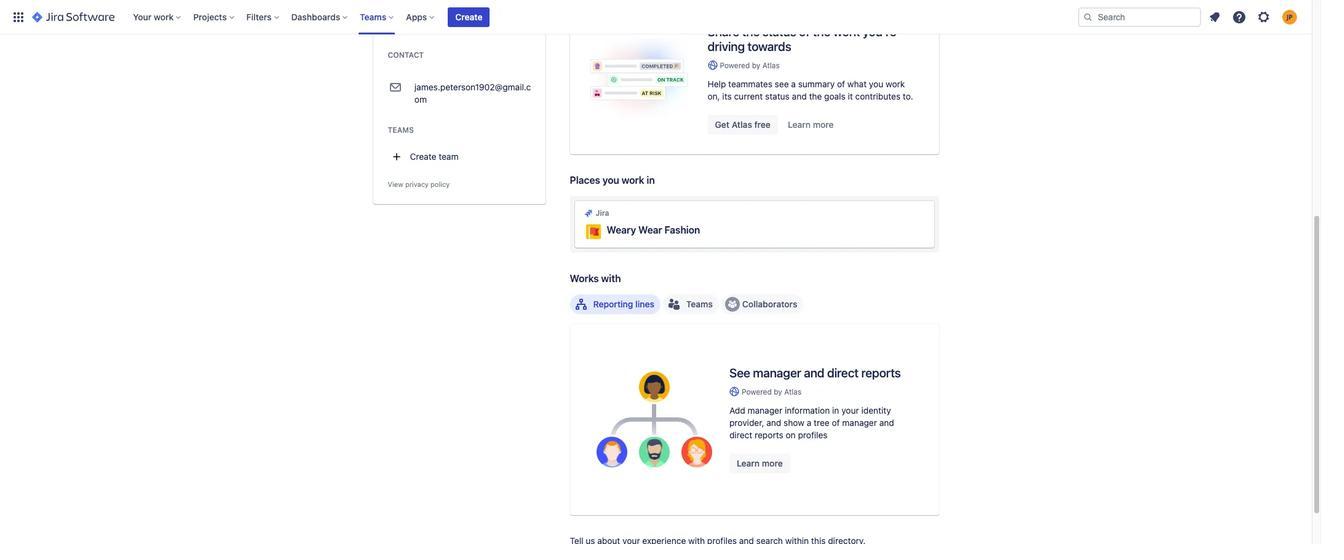 Task type: vqa. For each thing, say whether or not it's contained in the screenshot.
leftmost the in
yes



Task type: describe. For each thing, give the bounding box(es) containing it.
by for manager
[[774, 387, 782, 397]]

more for top the learn more button
[[813, 119, 834, 130]]

primary element
[[7, 0, 1078, 34]]

create team
[[410, 151, 459, 162]]

reports inside the add manager information in your identity provider, and show a tree of manager and direct reports on profiles
[[755, 430, 783, 440]]

places you work in
[[570, 175, 655, 186]]

on,
[[708, 91, 720, 101]]

to.
[[903, 91, 913, 101]]

om
[[414, 94, 427, 105]]

provider,
[[729, 418, 764, 428]]

and left show
[[767, 418, 781, 428]]

filters button
[[243, 7, 284, 27]]

work inside share the status of the work you're driving towards
[[833, 24, 860, 39]]

information
[[785, 405, 830, 416]]

apps button
[[402, 7, 439, 27]]

teams inside dropdown button
[[360, 11, 386, 22]]

appswitcher icon image
[[11, 10, 26, 24]]

the inside help teammates see a summary of what you work on, its current status and the goals it contributes to.
[[809, 91, 822, 101]]

create team button
[[388, 145, 530, 170]]

the up summary
[[813, 24, 830, 39]]

your for your work
[[133, 11, 151, 22]]

share
[[708, 24, 739, 39]]

filters
[[246, 11, 272, 22]]

fashion
[[665, 224, 700, 235]]

weary wear fashion link
[[607, 224, 700, 236]]

a inside help teammates see a summary of what you work on, its current status and the goals it contributes to.
[[791, 79, 796, 89]]

show
[[784, 418, 804, 428]]

notifications image
[[1207, 10, 1222, 24]]

identity
[[861, 405, 891, 416]]

the up towards
[[742, 24, 760, 39]]

collaborators button
[[721, 294, 803, 314]]

works
[[570, 273, 599, 284]]

powered for see
[[742, 387, 772, 397]]

contributes
[[855, 91, 900, 101]]

2 vertical spatial manager
[[842, 418, 877, 428]]

policy
[[431, 180, 450, 188]]

your
[[841, 405, 859, 416]]

get atlas free button
[[708, 115, 778, 135]]

contact
[[388, 50, 424, 60]]

0 horizontal spatial you
[[602, 175, 619, 186]]

your work button
[[129, 7, 186, 27]]

jira
[[596, 208, 609, 218]]

share the status of the work you're driving towards
[[708, 24, 896, 53]]

it
[[848, 91, 853, 101]]

create button
[[448, 7, 490, 27]]

by for the
[[752, 61, 760, 70]]

weary wear fashion
[[607, 224, 700, 235]]

learn for top the learn more button
[[788, 119, 811, 130]]

in for information
[[832, 405, 839, 416]]

manager for see
[[753, 366, 801, 380]]

works with
[[570, 273, 621, 284]]

create team image
[[391, 152, 401, 162]]

0 horizontal spatial learn more
[[737, 458, 783, 469]]

powered for share
[[720, 61, 750, 70]]

and down identity
[[879, 418, 894, 428]]

your for your location
[[414, 18, 432, 28]]

add
[[729, 405, 745, 416]]

dashboards button
[[288, 7, 352, 27]]

powered by atlas for manager
[[742, 387, 802, 397]]

powered by atlas link for direct
[[729, 387, 914, 397]]

with
[[601, 273, 621, 284]]

and inside help teammates see a summary of what you work on, its current status and the goals it contributes to.
[[792, 91, 807, 101]]

on
[[786, 430, 796, 440]]

of inside the add manager information in your identity provider, and show a tree of manager and direct reports on profiles
[[832, 418, 840, 428]]

0 vertical spatial learn more button
[[780, 115, 841, 135]]

learn for the bottommost the learn more button
[[737, 458, 760, 469]]

you inside help teammates see a summary of what you work on, its current status and the goals it contributes to.
[[869, 79, 883, 89]]

reporting
[[593, 299, 633, 309]]

goals
[[824, 91, 845, 101]]

you're
[[863, 24, 896, 39]]

view privacy policy link
[[388, 180, 450, 188]]

create for create
[[455, 11, 482, 22]]

current
[[734, 91, 763, 101]]

its
[[722, 91, 732, 101]]

driving
[[708, 39, 745, 53]]

team
[[439, 151, 459, 162]]

privacy
[[405, 180, 429, 188]]

Search field
[[1078, 7, 1201, 27]]

teams button
[[356, 7, 399, 27]]

your location
[[414, 18, 466, 28]]



Task type: locate. For each thing, give the bounding box(es) containing it.
direct up your
[[827, 366, 859, 380]]

atlas image
[[708, 60, 717, 70]]

0 vertical spatial direct
[[827, 366, 859, 380]]

0 horizontal spatial a
[[791, 79, 796, 89]]

more for the bottommost the learn more button
[[762, 458, 783, 469]]

1 horizontal spatial atlas
[[762, 61, 780, 70]]

0 vertical spatial learn more
[[788, 119, 834, 130]]

0 vertical spatial manager
[[753, 366, 801, 380]]

the
[[742, 24, 760, 39], [813, 24, 830, 39], [809, 91, 822, 101]]

1 vertical spatial learn more
[[737, 458, 783, 469]]

projects
[[193, 11, 227, 22]]

manager up provider, on the right of page
[[748, 405, 782, 416]]

help teammates see a summary of what you work on, its current status and the goals it contributes to.
[[708, 79, 913, 101]]

0 vertical spatial powered
[[720, 61, 750, 70]]

by up teammates
[[752, 61, 760, 70]]

james.peterson1902@gmail.c
[[414, 82, 531, 92]]

teammates
[[728, 79, 772, 89]]

1 vertical spatial status
[[765, 91, 790, 101]]

more
[[813, 119, 834, 130], [762, 458, 783, 469]]

work inside dropdown button
[[154, 11, 174, 22]]

summary
[[798, 79, 835, 89]]

1 vertical spatial in
[[832, 405, 839, 416]]

atlas down towards
[[762, 61, 780, 70]]

1 horizontal spatial by
[[774, 387, 782, 397]]

of
[[799, 24, 810, 39], [837, 79, 845, 89], [832, 418, 840, 428]]

1 vertical spatial direct
[[729, 430, 752, 440]]

teams image
[[667, 297, 681, 312]]

collaboratorsicon image
[[728, 299, 737, 309]]

1 vertical spatial a
[[807, 418, 811, 428]]

1 horizontal spatial direct
[[827, 366, 859, 380]]

more down goals
[[813, 119, 834, 130]]

learn more button down on
[[729, 454, 790, 474]]

1 horizontal spatial more
[[813, 119, 834, 130]]

the down summary
[[809, 91, 822, 101]]

settings image
[[1256, 10, 1271, 24]]

status up towards
[[762, 24, 796, 39]]

2 vertical spatial atlas
[[784, 387, 802, 397]]

free
[[754, 119, 771, 130]]

1 vertical spatial powered by atlas
[[742, 387, 802, 397]]

1 vertical spatial powered by atlas link
[[729, 387, 914, 397]]

by
[[752, 61, 760, 70], [774, 387, 782, 397]]

help
[[708, 79, 726, 89]]

your
[[133, 11, 151, 22], [414, 18, 432, 28]]

0 vertical spatial more
[[813, 119, 834, 130]]

location
[[435, 18, 466, 28]]

1 vertical spatial powered
[[742, 387, 772, 397]]

atlas for the
[[762, 61, 780, 70]]

of right tree
[[832, 418, 840, 428]]

work inside help teammates see a summary of what you work on, its current status and the goals it contributes to.
[[886, 79, 905, 89]]

0 vertical spatial status
[[762, 24, 796, 39]]

atlas for manager
[[784, 387, 802, 397]]

manager
[[753, 366, 801, 380], [748, 405, 782, 416], [842, 418, 877, 428]]

view privacy policy
[[388, 180, 450, 188]]

0 vertical spatial teams
[[360, 11, 386, 22]]

create right apps dropdown button
[[455, 11, 482, 22]]

0 vertical spatial powered by atlas link
[[708, 60, 919, 71]]

powered by atlas link for of
[[708, 60, 919, 71]]

0 horizontal spatial create
[[410, 151, 436, 162]]

james.peterson1902@gmail.c om
[[414, 82, 531, 105]]

and up 'information'
[[804, 366, 824, 380]]

jira software image
[[32, 10, 115, 24], [32, 10, 115, 24]]

create
[[455, 11, 482, 22], [410, 151, 436, 162]]

powered by atlas link up summary
[[708, 60, 919, 71]]

atlas right the get in the right top of the page
[[732, 119, 752, 130]]

learn down help teammates see a summary of what you work on, its current status and the goals it contributes to.
[[788, 119, 811, 130]]

1 horizontal spatial create
[[455, 11, 482, 22]]

powered by atlas link
[[708, 60, 919, 71], [729, 387, 914, 397]]

powered
[[720, 61, 750, 70], [742, 387, 772, 397]]

1 horizontal spatial learn
[[788, 119, 811, 130]]

1 vertical spatial of
[[837, 79, 845, 89]]

1 horizontal spatial your
[[414, 18, 432, 28]]

manager down your
[[842, 418, 877, 428]]

1 vertical spatial learn more button
[[729, 454, 790, 474]]

teams left apps
[[360, 11, 386, 22]]

0 horizontal spatial your
[[133, 11, 151, 22]]

1 vertical spatial by
[[774, 387, 782, 397]]

weary
[[607, 224, 636, 235]]

powered by atlas link down see manager and direct reports
[[729, 387, 914, 397]]

0 horizontal spatial in
[[647, 175, 655, 186]]

work
[[154, 11, 174, 22], [833, 24, 860, 39], [886, 79, 905, 89], [622, 175, 644, 186]]

reporting lines
[[593, 299, 654, 309]]

of inside share the status of the work you're driving towards
[[799, 24, 810, 39]]

apps
[[406, 11, 427, 22]]

your inside your work dropdown button
[[133, 11, 151, 22]]

atlas image
[[729, 387, 739, 397]]

profiles
[[798, 430, 828, 440]]

1 vertical spatial atlas
[[732, 119, 752, 130]]

work left the you're
[[833, 24, 860, 39]]

help image
[[1232, 10, 1247, 24]]

learn down provider, on the right of page
[[737, 458, 760, 469]]

wear
[[638, 224, 662, 235]]

status inside help teammates see a summary of what you work on, its current status and the goals it contributes to.
[[765, 91, 790, 101]]

1 horizontal spatial teams
[[388, 125, 414, 135]]

0 vertical spatial you
[[869, 79, 883, 89]]

tree
[[814, 418, 829, 428]]

status down see
[[765, 91, 790, 101]]

create inside button
[[410, 151, 436, 162]]

see
[[775, 79, 789, 89]]

1 vertical spatial learn
[[737, 458, 760, 469]]

see
[[729, 366, 750, 380]]

0 vertical spatial by
[[752, 61, 760, 70]]

jira image
[[583, 208, 593, 218], [583, 208, 593, 218]]

1 horizontal spatial you
[[869, 79, 883, 89]]

learn
[[788, 119, 811, 130], [737, 458, 760, 469]]

atlas inside "button"
[[732, 119, 752, 130]]

atlas
[[762, 61, 780, 70], [732, 119, 752, 130], [784, 387, 802, 397]]

0 horizontal spatial by
[[752, 61, 760, 70]]

2 horizontal spatial atlas
[[784, 387, 802, 397]]

0 vertical spatial in
[[647, 175, 655, 186]]

in left your
[[832, 405, 839, 416]]

get atlas free
[[715, 119, 771, 130]]

0 vertical spatial reports
[[861, 366, 901, 380]]

search image
[[1083, 12, 1093, 22]]

towards
[[748, 39, 791, 53]]

1 horizontal spatial reports
[[861, 366, 901, 380]]

work right places
[[622, 175, 644, 186]]

1 horizontal spatial in
[[832, 405, 839, 416]]

manager right see
[[753, 366, 801, 380]]

learn more button
[[780, 115, 841, 135], [729, 454, 790, 474]]

in inside the add manager information in your identity provider, and show a tree of manager and direct reports on profiles
[[832, 405, 839, 416]]

2 vertical spatial of
[[832, 418, 840, 428]]

0 horizontal spatial learn
[[737, 458, 760, 469]]

2 horizontal spatial teams
[[686, 299, 713, 309]]

learn more button down help teammates see a summary of what you work on, its current status and the goals it contributes to.
[[780, 115, 841, 135]]

powered by atlas up teammates
[[720, 61, 780, 70]]

by down see manager and direct reports
[[774, 387, 782, 397]]

a inside the add manager information in your identity provider, and show a tree of manager and direct reports on profiles
[[807, 418, 811, 428]]

0 horizontal spatial direct
[[729, 430, 752, 440]]

teams right teams image
[[686, 299, 713, 309]]

of inside help teammates see a summary of what you work on, its current status and the goals it contributes to.
[[837, 79, 845, 89]]

atlas up 'information'
[[784, 387, 802, 397]]

1 horizontal spatial a
[[807, 418, 811, 428]]

of up summary
[[799, 24, 810, 39]]

status inside share the status of the work you're driving towards
[[762, 24, 796, 39]]

direct inside the add manager information in your identity provider, and show a tree of manager and direct reports on profiles
[[729, 430, 752, 440]]

and down summary
[[792, 91, 807, 101]]

learn more down provider, on the right of page
[[737, 458, 783, 469]]

work up to.
[[886, 79, 905, 89]]

0 horizontal spatial more
[[762, 458, 783, 469]]

you right places
[[602, 175, 619, 186]]

1 horizontal spatial learn more
[[788, 119, 834, 130]]

manager for add
[[748, 405, 782, 416]]

0 vertical spatial learn
[[788, 119, 811, 130]]

get
[[715, 119, 729, 130]]

and
[[792, 91, 807, 101], [804, 366, 824, 380], [767, 418, 781, 428], [879, 418, 894, 428]]

work left projects
[[154, 11, 174, 22]]

0 horizontal spatial teams
[[360, 11, 386, 22]]

learn more
[[788, 119, 834, 130], [737, 458, 783, 469]]

projects button
[[190, 7, 239, 27]]

1 vertical spatial you
[[602, 175, 619, 186]]

a
[[791, 79, 796, 89], [807, 418, 811, 428]]

teams
[[360, 11, 386, 22], [388, 125, 414, 135], [686, 299, 713, 309]]

1 vertical spatial create
[[410, 151, 436, 162]]

dashboards
[[291, 11, 340, 22]]

powered by atlas for the
[[720, 61, 780, 70]]

learn more down help teammates see a summary of what you work on, its current status and the goals it contributes to.
[[788, 119, 834, 130]]

0 horizontal spatial atlas
[[732, 119, 752, 130]]

status
[[762, 24, 796, 39], [765, 91, 790, 101]]

banner
[[0, 0, 1312, 34]]

0 vertical spatial create
[[455, 11, 482, 22]]

create inside "button"
[[455, 11, 482, 22]]

a right see
[[791, 79, 796, 89]]

banner containing your work
[[0, 0, 1312, 34]]

you up contributes
[[869, 79, 883, 89]]

lines
[[635, 299, 654, 309]]

powered down 'driving'
[[720, 61, 750, 70]]

reports up identity
[[861, 366, 901, 380]]

your profile and settings image
[[1282, 10, 1297, 24]]

create for create team
[[410, 151, 436, 162]]

1 vertical spatial teams
[[388, 125, 414, 135]]

1 vertical spatial manager
[[748, 405, 782, 416]]

0 vertical spatial of
[[799, 24, 810, 39]]

teams button
[[663, 294, 719, 314]]

add manager information in your identity provider, and show a tree of manager and direct reports on profiles
[[729, 405, 894, 440]]

direct
[[827, 366, 859, 380], [729, 430, 752, 440]]

teams inside button
[[686, 299, 713, 309]]

you
[[869, 79, 883, 89], [602, 175, 619, 186]]

view
[[388, 180, 403, 188]]

in up wear
[[647, 175, 655, 186]]

powered by atlas down see
[[742, 387, 802, 397]]

1 vertical spatial more
[[762, 458, 783, 469]]

0 vertical spatial atlas
[[762, 61, 780, 70]]

powered by atlas
[[720, 61, 780, 70], [742, 387, 802, 397]]

teams up create team image
[[388, 125, 414, 135]]

0 horizontal spatial reports
[[755, 430, 783, 440]]

0 vertical spatial a
[[791, 79, 796, 89]]

your work
[[133, 11, 174, 22]]

1 vertical spatial reports
[[755, 430, 783, 440]]

reports left on
[[755, 430, 783, 440]]

collaborators
[[742, 299, 797, 309]]

in for work
[[647, 175, 655, 186]]

2 vertical spatial teams
[[686, 299, 713, 309]]

of up goals
[[837, 79, 845, 89]]

a down 'information'
[[807, 418, 811, 428]]

create left team
[[410, 151, 436, 162]]

powered right atlas icon
[[742, 387, 772, 397]]

more down provider, on the right of page
[[762, 458, 783, 469]]

what
[[847, 79, 867, 89]]

direct down provider, on the right of page
[[729, 430, 752, 440]]

places
[[570, 175, 600, 186]]

reporting lines button
[[570, 294, 660, 314]]

reports
[[861, 366, 901, 380], [755, 430, 783, 440]]

see manager and direct reports
[[729, 366, 901, 380]]

0 vertical spatial powered by atlas
[[720, 61, 780, 70]]



